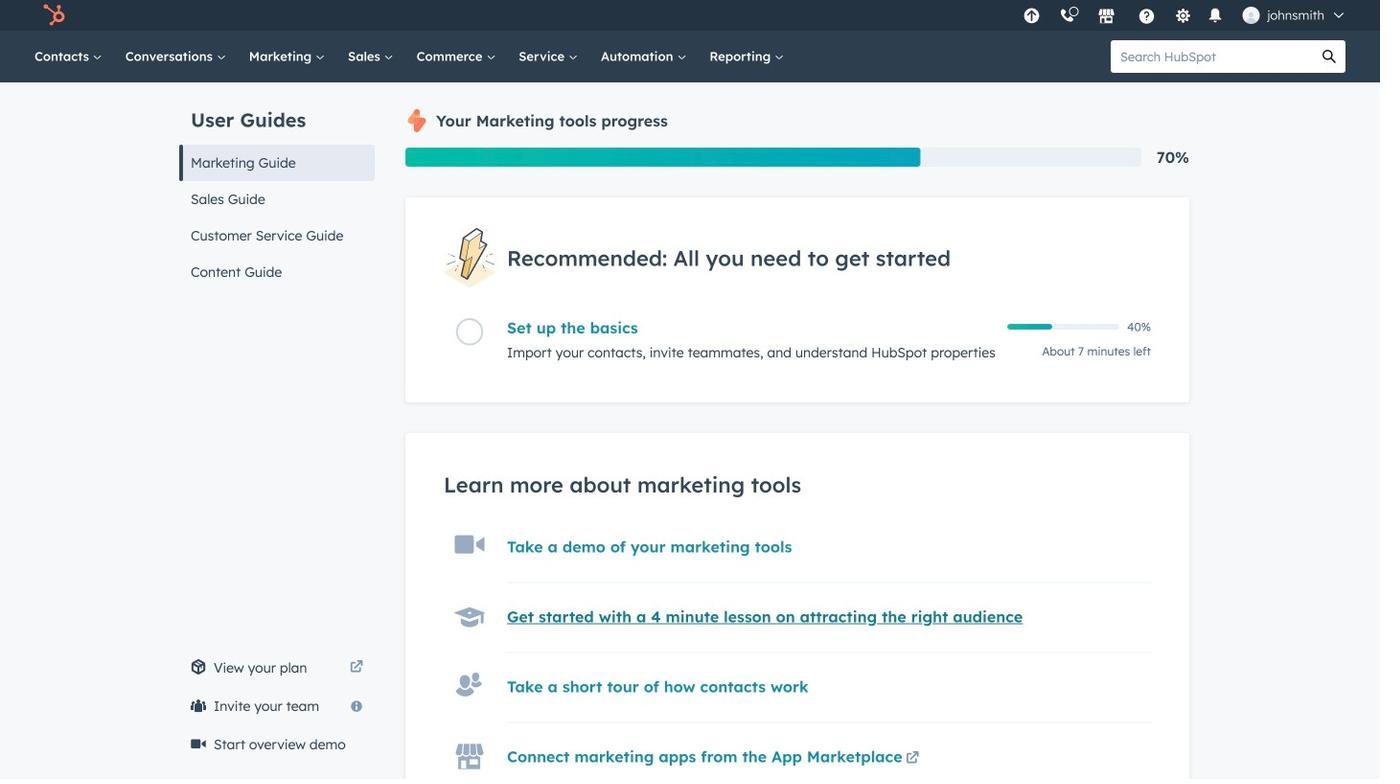 Task type: describe. For each thing, give the bounding box(es) containing it.
john smith image
[[1242, 7, 1260, 24]]

Search HubSpot search field
[[1111, 40, 1313, 73]]



Task type: vqa. For each thing, say whether or not it's contained in the screenshot.
MENU
yes



Task type: locate. For each thing, give the bounding box(es) containing it.
user guides element
[[179, 82, 375, 290]]

marketplaces image
[[1098, 9, 1115, 26]]

progress bar
[[405, 148, 921, 167]]

link opens in a new window image
[[350, 657, 363, 680], [350, 661, 363, 675], [906, 748, 919, 771], [906, 753, 919, 766]]

menu
[[1013, 0, 1357, 31]]

[object object] complete progress bar
[[1007, 324, 1052, 330]]



